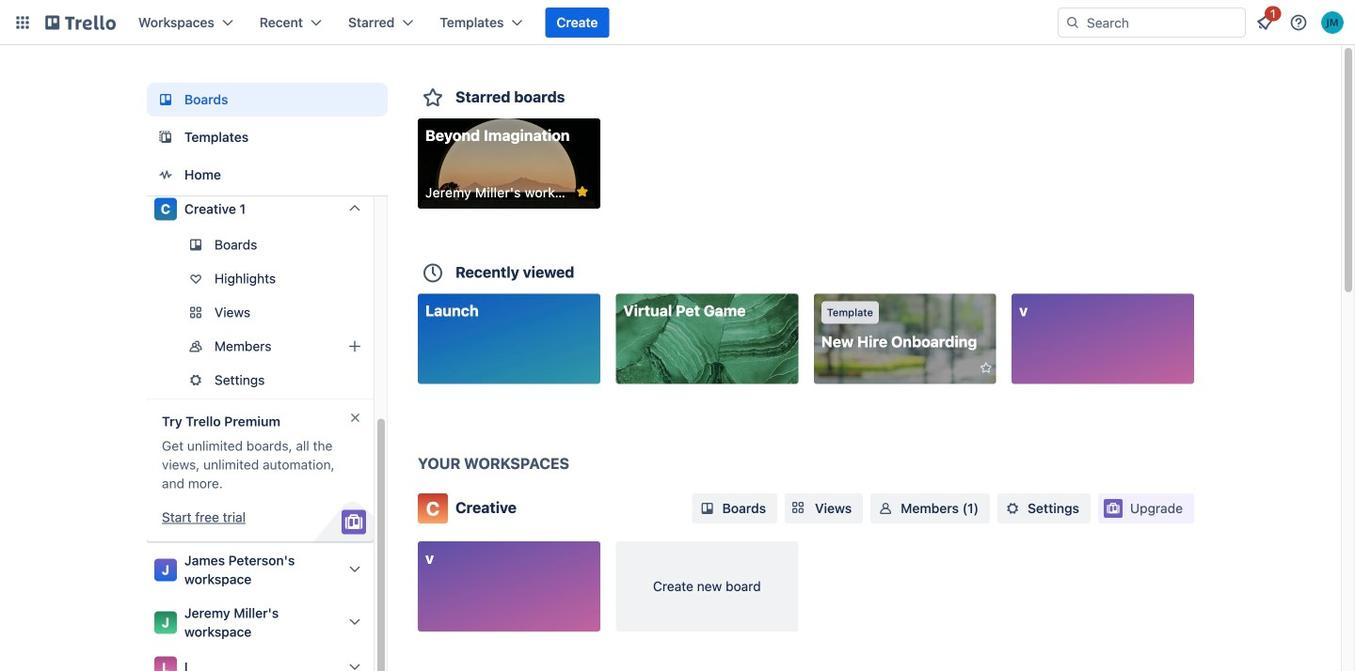 Task type: describe. For each thing, give the bounding box(es) containing it.
Search field
[[1080, 9, 1245, 36]]

back to home image
[[45, 8, 116, 38]]

3 forward image from the top
[[370, 369, 392, 392]]

jeremy miller (jeremymiller198) image
[[1321, 11, 1344, 34]]

1 sm image from the left
[[698, 500, 717, 519]]

template board image
[[154, 126, 177, 149]]

add image
[[343, 335, 366, 358]]

click to star this board. it will be added to your starred list. image
[[970, 360, 987, 377]]

open information menu image
[[1289, 13, 1308, 32]]

1 notification image
[[1253, 11, 1276, 34]]

search image
[[1065, 15, 1080, 30]]



Task type: vqa. For each thing, say whether or not it's contained in the screenshot.
left sm image
yes



Task type: locate. For each thing, give the bounding box(es) containing it.
2 vertical spatial forward image
[[370, 369, 392, 392]]

1 horizontal spatial sm image
[[876, 500, 895, 519]]

1 vertical spatial forward image
[[370, 335, 392, 358]]

2 horizontal spatial sm image
[[1003, 500, 1022, 519]]

2 forward image from the top
[[370, 335, 392, 358]]

sm image
[[698, 500, 717, 519], [876, 500, 895, 519], [1003, 500, 1022, 519]]

3 sm image from the left
[[1003, 500, 1022, 519]]

home image
[[154, 164, 177, 186]]

0 vertical spatial forward image
[[370, 302, 392, 324]]

primary element
[[0, 0, 1355, 45]]

forward image
[[370, 302, 392, 324], [370, 335, 392, 358], [370, 369, 392, 392]]

2 sm image from the left
[[876, 500, 895, 519]]

0 horizontal spatial sm image
[[698, 500, 717, 519]]

1 forward image from the top
[[370, 302, 392, 324]]

board image
[[154, 88, 177, 111]]



